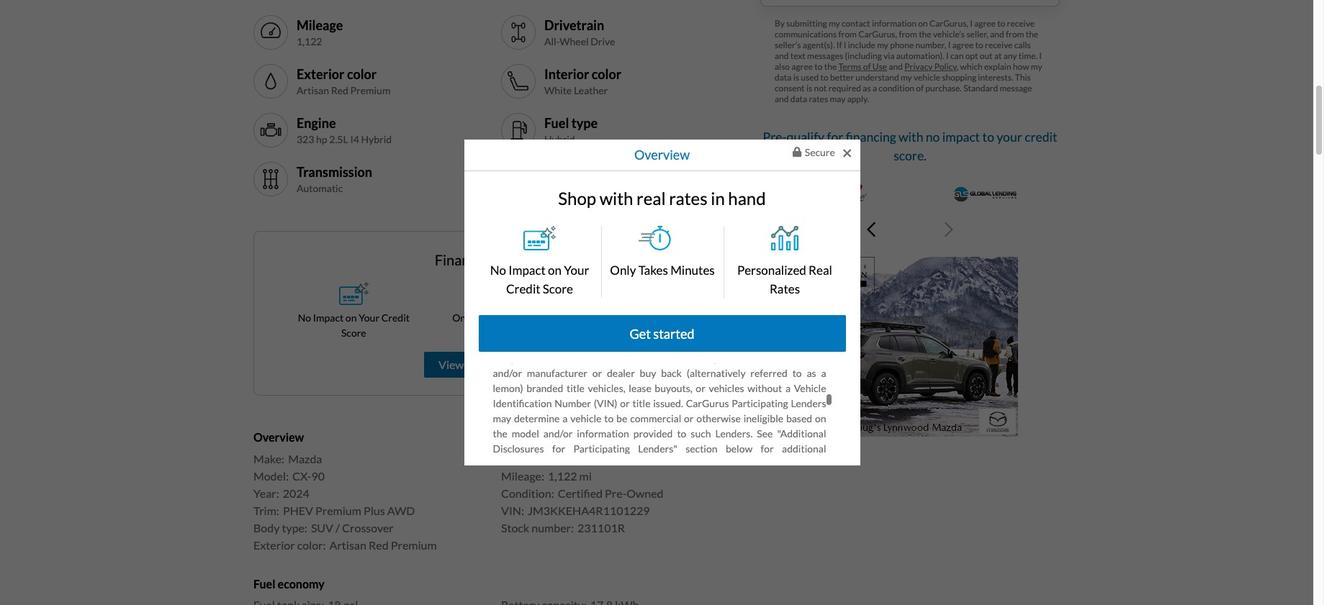 Task type: describe. For each thing, give the bounding box(es) containing it.
rates inside shop with real rates in hand dialog
[[770, 281, 800, 297]]

dealer down homes,
[[607, 367, 635, 380]]

hp
[[316, 133, 327, 146]]

depend
[[756, 20, 789, 32]]

0 vertical spatial data
[[775, 72, 792, 83]]

1 horizontal spatial cargurus,
[[930, 18, 968, 29]]

1 vertical spatial your
[[359, 312, 379, 324]]

can inside pre-qualification terms with cargurus participating lenders can only be used at participating dealer locations in connection with the purchase of a new or used car, light truck, minivan, or suv intended for personal use. certain cargurus participating lenders do not offer financing for commercial vehicles, motorcycles, recreational vehicles (rvs), atvs, boats, camper vans, motor homes, vehicles with a history of chronic malfunctions and/or manufacturer or dealer buy back (alternatively referred to as a lemon) branded title vehicles, lease buyouts, or vehicles without a vehicle identification number (vin) or title issued. cargurus participating lenders may determine a vehicle to be commercial or otherwise ineligible based on the model and/or information provided to such lenders. see "additional disclosures for participating lenders" section below for additional restrictions.
[[772, 277, 788, 289]]

third
[[770, 519, 794, 531]]

finance in advance
[[435, 252, 556, 269]]

1,122 inside mileage 1,122
[[297, 35, 322, 48]]

0 vertical spatial pre-
[[736, 156, 754, 168]]

0 horizontal spatial third
[[546, 594, 568, 606]]

required inside apr is the annual percentage rate. advertised rates depend on the individual's credit and key financing characteristics, including but not limited to the amount financed, term, loan-to-value (ltv) ratio, down payment amount, and vehicle characteristics. cash down may be required in order to complete your purchase; down payments vary depending on your credit approval. estimated rates are subject to change without notice.
[[739, 65, 777, 77]]

used up certain
[[493, 292, 514, 304]]

and up list
[[749, 141, 765, 153]]

artisan inside make: mazda model: cx-90 year: 2024 trim: phev premium plus awd body type: suv / crossover exterior color: artisan red premium
[[329, 538, 366, 552]]

otherwise inside 'cargurus participating lenders use third party information, otherwise available, to enhance your auto financing experience. third party information includes, but is not limited to, trade-in values, car images, dealer reported mileage, the price, description, and availability of optional products that may be able to be financed with the vehicle (e.g., service contracts, gap, and protection products), dealer advertised price and car details. please note that third parties, including participating dealers, provid'
[[782, 504, 826, 516]]

is inside apr is the annual percentage rate. advertised rates depend on the individual's credit and key financing characteristics, including but not limited to the amount financed, term, loan-to-value (ltv) ratio, down payment amount, and vehicle characteristics. cash down may be required in order to complete your purchase; down payments vary depending on your credit approval. estimated rates are subject to change without notice.
[[518, 20, 525, 32]]

0 horizontal spatial impact
[[313, 312, 344, 324]]

from up the (including
[[838, 29, 857, 39]]

,
[[957, 61, 959, 72]]

and up note
[[493, 579, 509, 591]]

automation).
[[896, 50, 944, 61]]

information inside pre-qualification terms with cargurus participating lenders can only be used at participating dealer locations in connection with the purchase of a new or used car, light truck, minivan, or suv intended for personal use. certain cargurus participating lenders do not offer financing for commercial vehicles, motorcycles, recreational vehicles (rvs), atvs, boats, camper vans, motor homes, vehicles with a history of chronic malfunctions and/or manufacturer or dealer buy back (alternatively referred to as a lemon) branded title vehicles, lease buyouts, or vehicles without a vehicle identification number (vin) or title issued. cargurus participating lenders may determine a vehicle to be commercial or otherwise ineligible based on the model and/or information provided to such lenders. see "additional disclosures for participating lenders" section below for additional restrictions.
[[577, 428, 629, 440]]

my left phone
[[877, 39, 889, 50]]

participating inside pre-qualification terms with cargurus participating lenders can only be used at participating dealer locations in connection with the purchase of a new or used car, light truck, minivan, or suv intended for personal use. certain cargurus participating lenders do not offer financing for commercial vehicles, motorcycles, recreational vehicles (rvs), atvs, boats, camper vans, motor homes, vehicles with a history of chronic malfunctions and/or manufacturer or dealer buy back (alternatively referred to as a lemon) branded title vehicles, lease buyouts, or vehicles without a vehicle identification number (vin) or title issued. cargurus participating lenders may determine a vehicle to be commercial or otherwise ineligible based on the model and/or information provided to such lenders. see "additional disclosures for participating lenders" section below for additional restrictions.
[[529, 292, 585, 304]]

cargurus up locations at the left of the page
[[625, 277, 668, 289]]

individual's
[[493, 35, 542, 47]]

financing inside pre-qualification terms with cargurus participating lenders can only be used at participating dealer locations in connection with the purchase of a new or used car, light truck, minivan, or suv intended for personal use. certain cargurus participating lenders do not offer financing for commercial vehicles, motorcycles, recreational vehicles (rvs), atvs, boats, camper vans, motor homes, vehicles with a history of chronic malfunctions and/or manufacturer or dealer buy back (alternatively referred to as a lemon) branded title vehicles, lease buyouts, or vehicles without a vehicle identification number (vin) or title issued. cargurus participating lenders may determine a vehicle to be commercial or otherwise ineligible based on the model and/or information provided to such lenders. see "additional disclosures for participating lenders" section below for additional restrictions.
[[765, 322, 805, 334]]

finance
[[435, 252, 484, 269]]

the down includes,
[[572, 549, 587, 561]]

of inside cargurus participating lenders provide financing for new and used vehicles purchased from participating dealers and offer pre-qualification at participating dealers through dealer websites. the list of participating dealers is subject to change. cargurus participating lenders may not offer financing for certain dealers, auto brokers, or private party sellers. cargurus financing pre-qualification program does not offer financing for lease buyouts.
[[755, 171, 764, 183]]

back
[[661, 367, 682, 380]]

pre-qualify for financing with no impact to your credit score. button
[[760, 122, 1060, 252]]

auto inside 'cargurus participating lenders use third party information, otherwise available, to enhance your auto financing experience. third party information includes, but is not limited to, trade-in values, car images, dealer reported mileage, the price, description, and availability of optional products that may be able to be financed with the vehicle (e.g., service contracts, gap, and protection products), dealer advertised price and car details. please note that third parties, including participating dealers, provid'
[[634, 519, 654, 531]]

in inside 'cargurus participating lenders use third party information, otherwise available, to enhance your auto financing experience. third party information includes, but is not limited to, trade-in values, car images, dealer reported mileage, the price, description, and availability of optional products that may be able to be financed with the vehicle (e.g., service contracts, gap, and protection products), dealer advertised price and car details. please note that third parties, including participating dealers, provid'
[[705, 534, 713, 546]]

i left ,
[[946, 50, 949, 61]]

dealer up 'products'
[[798, 534, 826, 546]]

real inside personalized real rates
[[809, 263, 832, 278]]

to up amount,
[[493, 50, 502, 62]]

and right the use
[[889, 61, 903, 72]]

fuel type hybrid
[[544, 115, 598, 146]]

interior for color
[[544, 66, 589, 82]]

on inside pre-qualification terms with cargurus participating lenders can only be used at participating dealer locations in connection with the purchase of a new or used car, light truck, minivan, or suv intended for personal use. certain cargurus participating lenders do not offer financing for commercial vehicles, motorcycles, recreational vehicles (rvs), atvs, boats, camper vans, motor homes, vehicles with a history of chronic malfunctions and/or manufacturer or dealer buy back (alternatively referred to as a lemon) branded title vehicles, lease buyouts, or vehicles without a vehicle identification number (vin) or title issued. cargurus participating lenders may determine a vehicle to be commercial or otherwise ineligible based on the model and/or information provided to such lenders. see "additional disclosures for participating lenders" section below for additional restrictions.
[[815, 413, 826, 425]]

policy
[[934, 61, 957, 72]]

malfunctions
[[769, 352, 826, 365]]

pre- inside interior color: white leather mileage: 1,122 mi condition: certified pre-owned vin: jm3kkeha4r1101229 stock number: 231101r
[[605, 486, 627, 500]]

at inside pre-qualification terms with cargurus participating lenders can only be used at participating dealer locations in connection with the purchase of a new or used car, light truck, minivan, or suv intended for personal use. certain cargurus participating lenders do not offer financing for commercial vehicles, motorcycles, recreational vehicles (rvs), atvs, boats, camper vans, motor homes, vehicles with a history of chronic malfunctions and/or manufacturer or dealer buy back (alternatively referred to as a lemon) branded title vehicles, lease buyouts, or vehicles without a vehicle identification number (vin) or title issued. cargurus participating lenders may determine a vehicle to be commercial or otherwise ineligible based on the model and/or information provided to such lenders. see "additional disclosures for participating lenders" section below for additional restrictions.
[[517, 292, 526, 304]]

interior color image
[[507, 70, 530, 93]]

chevron left image
[[867, 221, 876, 239]]

does
[[664, 216, 685, 229]]

number
[[555, 398, 591, 410]]

2 horizontal spatial party
[[803, 519, 826, 531]]

include
[[848, 39, 875, 50]]

color: inside make: mazda model: cx-90 year: 2024 trim: phev premium plus awd body type: suv / crossover exterior color: artisan red premium
[[297, 538, 326, 552]]

only inside shop with real rates in hand dialog
[[610, 263, 636, 278]]

which
[[960, 61, 983, 72]]

2 horizontal spatial down
[[759, 50, 783, 62]]

limited inside 'cargurus participating lenders use third party information, otherwise available, to enhance your auto financing experience. third party information includes, but is not limited to, trade-in values, car images, dealer reported mileage, the price, description, and availability of optional products that may be able to be financed with the vehicle (e.g., service contracts, gap, and protection products), dealer advertised price and car details. please note that third parties, including participating dealers, provid'
[[631, 534, 662, 546]]

amount,
[[493, 65, 529, 77]]

0 vertical spatial qualification
[[754, 156, 809, 168]]

may inside the , which explain how my data is used to better understand my vehicle shopping interests. this consent is not required as a condition of purchase. standard message and data rates may apply.
[[830, 93, 846, 104]]

apr is the annual percentage rate. advertised rates depend on the individual's credit and key financing characteristics, including but not limited to the amount financed, term, loan-to-value (ltv) ratio, down payment amount, and vehicle characteristics. cash down may be required in order to complete your purchase; down payments vary depending on your credit approval. estimated rates are subject to change without notice.
[[493, 20, 826, 108]]

certified
[[558, 486, 603, 500]]

cargurus participating lenders provide financing for new and used vehicles purchased from participating dealers and offer pre-qualification at participating dealers through dealer websites. the list of participating dealers is subject to change. cargurus participating lenders may not offer financing for certain dealers, auto brokers, or private party sellers. cargurus financing pre-qualification program does not offer financing for lease buyouts.
[[493, 141, 826, 244]]

used inside the , which explain how my data is used to better understand my vehicle shopping interests. this consent is not required as a condition of purchase. standard message and data rates may apply.
[[801, 72, 819, 83]]

1 horizontal spatial credit
[[800, 80, 826, 92]]

vehicles inside cargurus participating lenders provide financing for new and used vehicles purchased from participating dealers and offer pre-qualification at participating dealers through dealer websites. the list of participating dealers is subject to change. cargurus participating lenders may not offer financing for certain dealers, auto brokers, or private party sellers. cargurus financing pre-qualification program does not offer financing for lease buyouts.
[[791, 141, 826, 153]]

a down recreational
[[679, 352, 684, 365]]

vehicles down (alternatively
[[709, 383, 744, 395]]

in inside apr is the annual percentage rate. advertised rates depend on the individual's credit and key financing characteristics, including but not limited to the amount financed, term, loan-to-value (ltv) ratio, down payment amount, and vehicle characteristics. cash down may be required in order to complete your purchase; down payments vary depending on your credit approval. estimated rates are subject to change without notice.
[[779, 65, 787, 77]]

the up the disclosures
[[493, 428, 507, 440]]

financing inside pre-qualify for financing with no impact to your credit score.
[[846, 129, 896, 144]]

cargurus up such
[[686, 398, 729, 410]]

lenders.
[[715, 428, 753, 440]]

to left such
[[677, 428, 686, 440]]

battery charge time 2.3 hr
[[544, 164, 659, 194]]

lease inside cargurus participating lenders provide financing for new and used vehicles purchased from participating dealers and offer pre-qualification at participating dealers through dealer websites. the list of participating dealers is subject to change. cargurus participating lenders may not offer financing for certain dealers, auto brokers, or private party sellers. cargurus financing pre-qualification program does not offer financing for lease buyouts.
[[804, 216, 826, 229]]

with up intended
[[725, 292, 745, 304]]

and down to,
[[669, 549, 686, 561]]

this
[[1015, 72, 1031, 83]]

lenders up purchase
[[733, 277, 768, 289]]

any
[[1004, 50, 1017, 61]]

trim:
[[253, 504, 279, 517]]

condition
[[879, 83, 914, 93]]

1 horizontal spatial agree
[[952, 39, 974, 50]]

vehicle inside the , which explain how my data is used to better understand my vehicle shopping interests. this consent is not required as a condition of purchase. standard message and data rates may apply.
[[914, 72, 940, 83]]

do
[[693, 322, 704, 334]]

lock image
[[792, 147, 801, 157]]

1 horizontal spatial commercial
[[630, 413, 681, 425]]

2 vertical spatial agree
[[792, 61, 813, 72]]

financing up websites.
[[670, 141, 711, 153]]

terms
[[571, 277, 597, 289]]

financing up financing
[[493, 201, 533, 213]]

rates inside the , which explain how my data is used to better understand my vehicle shopping interests. this consent is not required as a condition of purchase. standard message and data rates may apply.
[[809, 93, 828, 104]]

or up certain
[[516, 307, 525, 319]]

able
[[547, 564, 565, 576]]

for up "the"
[[713, 141, 726, 153]]

or right (vin)
[[620, 398, 630, 410]]

red inside make: mazda model: cx-90 year: 2024 trim: phev premium plus awd body type: suv / crossover exterior color: artisan red premium
[[369, 538, 389, 552]]

homes,
[[584, 352, 616, 365]]

model
[[512, 428, 539, 440]]

order
[[790, 65, 814, 77]]

i4
[[350, 133, 359, 146]]

1 vertical spatial only takes minutes
[[452, 312, 538, 324]]

type:
[[282, 521, 307, 535]]

0 horizontal spatial personalized
[[584, 312, 641, 324]]

0 horizontal spatial rates
[[665, 312, 690, 324]]

to down messages
[[817, 65, 826, 77]]

and up websites.
[[682, 156, 698, 168]]

disclosures
[[493, 443, 544, 455]]

advertisement region
[[802, 257, 1018, 437]]

rates up ratio,
[[728, 20, 750, 32]]

for down 2.3
[[535, 201, 548, 213]]

and up financed,
[[573, 35, 589, 47]]

crossover
[[342, 521, 394, 535]]

connection
[[673, 292, 722, 304]]

to right 'able' on the left bottom of page
[[568, 564, 577, 576]]

may inside apr is the annual percentage rate. advertised rates depend on the individual's credit and key financing characteristics, including but not limited to the amount financed, term, loan-to-value (ltv) ratio, down payment amount, and vehicle characteristics. cash down may be required in order to complete your purchase; down payments vary depending on your credit approval. estimated rates are subject to change without notice.
[[704, 65, 723, 77]]

for up only
[[785, 216, 798, 229]]

and right seller, at the right top of the page
[[990, 29, 1004, 39]]

from up automation).
[[899, 29, 917, 39]]

fuel type image
[[507, 119, 530, 142]]

minivan,
[[627, 307, 664, 319]]

cargurus down time
[[622, 186, 665, 198]]

to right seller, at the right top of the page
[[997, 18, 1005, 29]]

0 horizontal spatial minutes
[[502, 312, 538, 324]]

for down use.
[[813, 322, 826, 334]]

0 horizontal spatial dealers
[[493, 186, 525, 198]]

purchase
[[766, 292, 806, 304]]

availability
[[688, 549, 736, 561]]

real
[[637, 188, 666, 209]]

1 vertical spatial qualification
[[560, 216, 614, 229]]

used left car,
[[529, 307, 550, 319]]

0 vertical spatial vehicles,
[[547, 337, 585, 349]]

offer down private
[[711, 216, 733, 229]]

including inside 'cargurus participating lenders use third party information, otherwise available, to enhance your auto financing experience. third party information includes, but is not limited to, trade-in values, car images, dealer reported mileage, the price, description, and availability of optional products that may be able to be financed with the vehicle (e.g., service contracts, gap, and protection products), dealer advertised price and car details. please note that third parties, including participating dealers, provid'
[[616, 594, 656, 606]]

or down homes,
[[592, 367, 602, 380]]

history
[[687, 352, 718, 365]]

are
[[606, 95, 621, 108]]

color for exterior color
[[347, 66, 377, 82]]

subject inside cargurus participating lenders provide financing for new and used vehicles purchased from participating dealers and offer pre-qualification at participating dealers through dealer websites. the list of participating dealers is subject to change. cargurus participating lenders may not offer financing for certain dealers, auto brokers, or private party sellers. cargurus financing pre-qualification program does not offer financing for lease buyouts.
[[538, 186, 570, 198]]

opt
[[965, 50, 978, 61]]

leather for color
[[574, 84, 608, 97]]

advertised
[[645, 579, 692, 591]]

1,122 inside interior color: white leather mileage: 1,122 mi condition: certified pre-owned vin: jm3kkeha4r1101229 stock number: 231101r
[[548, 469, 577, 483]]

financing
[[493, 216, 536, 229]]

as inside the , which explain how my data is used to better understand my vehicle shopping interests. this consent is not required as a condition of purchase. standard message and data rates may apply.
[[863, 83, 871, 93]]

car,
[[554, 307, 570, 319]]

1 vertical spatial that
[[521, 594, 539, 606]]

not inside 'cargurus participating lenders use third party information, otherwise available, to enhance your auto financing experience. third party information includes, but is not limited to, trade-in values, car images, dealer reported mileage, the price, description, and availability of optional products that may be able to be financed with the vehicle (e.g., service contracts, gap, and protection products), dealer advertised price and car details. please note that third parties, including participating dealers, provid'
[[614, 534, 629, 546]]

new inside pre-qualification terms with cargurus participating lenders can only be used at participating dealer locations in connection with the purchase of a new or used car, light truck, minivan, or suv intended for personal use. certain cargurus participating lenders do not offer financing for commercial vehicles, motorcycles, recreational vehicles (rvs), atvs, boats, camper vans, motor homes, vehicles with a history of chronic malfunctions and/or manufacturer or dealer buy back (alternatively referred to as a lemon) branded title vehicles, lease buyouts, or vehicles without a vehicle identification number (vin) or title issued. cargurus participating lenders may determine a vehicle to be commercial or otherwise ineligible based on the model and/or information provided to such lenders. see "additional disclosures for participating lenders" section below for additional restrictions.
[[493, 307, 511, 319]]

the up time.
[[1026, 29, 1038, 39]]

1 horizontal spatial third
[[665, 504, 687, 516]]

approval.
[[493, 95, 534, 108]]

the up automation).
[[919, 29, 931, 39]]

dealer inside cargurus participating lenders provide financing for new and used vehicles purchased from participating dealers and offer pre-qualification at participating dealers through dealer websites. the list of participating dealers is subject to change. cargurus participating lenders may not offer financing for certain dealers, auto brokers, or private party sellers. cargurus financing pre-qualification program does not offer financing for lease buyouts.
[[634, 171, 662, 183]]

participating down 'lock' icon on the top right
[[770, 171, 826, 183]]

information inside by submitting my contact information on cargurus, i agree to receive communications from cargurus, from the vehicle's seller, and from the seller's agent(s). if i include my phone number, i agree to receive calls and text messages (including via automation). i can opt out at any time. i also agree to the
[[872, 18, 917, 29]]

financing inside apr is the annual percentage rate. advertised rates depend on the individual's credit and key financing characteristics, including but not limited to the amount financed, term, loan-to-value (ltv) ratio, down payment amount, and vehicle characteristics. cash down may be required in order to complete your purchase; down payments vary depending on your credit approval. estimated rates are subject to change without notice.
[[608, 35, 648, 47]]

0 horizontal spatial no impact on your credit score
[[298, 312, 410, 339]]

red inside exterior color artisan red premium
[[331, 84, 348, 97]]

exterior inside exterior color artisan red premium
[[297, 66, 344, 82]]

the up amount,
[[507, 50, 521, 62]]

vehicle's
[[933, 29, 965, 39]]

issued.
[[653, 398, 683, 410]]

shop with real rates in hand dialog
[[0, 0, 1324, 606]]

0 horizontal spatial only
[[452, 312, 474, 324]]

impact
[[942, 129, 980, 144]]

your down also
[[776, 80, 796, 92]]

provide
[[634, 141, 668, 153]]

is down order
[[806, 83, 812, 93]]

dealer up truck,
[[588, 292, 616, 304]]

participating down websites.
[[668, 186, 724, 198]]

or down (alternatively
[[696, 383, 705, 395]]

close financing wizard image
[[843, 147, 851, 160]]

may inside pre-qualification terms with cargurus participating lenders can only be used at participating dealer locations in connection with the purchase of a new or used car, light truck, minivan, or suv intended for personal use. certain cargurus participating lenders do not offer financing for commercial vehicles, motorcycles, recreational vehicles (rvs), atvs, boats, camper vans, motor homes, vehicles with a history of chronic malfunctions and/or manufacturer or dealer buy back (alternatively referred to as a lemon) branded title vehicles, lease buyouts, or vehicles without a vehicle identification number (vin) or title issued. cargurus participating lenders may determine a vehicle to be commercial or otherwise ineligible based on the model and/or information provided to such lenders. see "additional disclosures for participating lenders" section below for additional restrictions.
[[493, 413, 511, 425]]

a left vehicle
[[785, 383, 791, 395]]

optional
[[748, 549, 785, 561]]

vehicle inside 'cargurus participating lenders use third party information, otherwise available, to enhance your auto financing experience. third party information includes, but is not limited to, trade-in values, car images, dealer reported mileage, the price, description, and availability of optional products that may be able to be financed with the vehicle (e.g., service contracts, gap, and protection products), dealer advertised price and car details. please note that third parties, including participating dealers, provid'
[[671, 564, 702, 576]]

be up protection
[[534, 564, 545, 576]]

with down the through
[[600, 188, 633, 209]]

be down (vin)
[[616, 413, 627, 425]]

on inside by submitting my contact information on cargurus, i agree to receive communications from cargurus, from the vehicle's seller, and from the seller's agent(s). if i include my phone number, i agree to receive calls and text messages (including via automation). i can opt out at any time. i also agree to the
[[918, 18, 928, 29]]

privacy
[[905, 61, 933, 72]]

0 horizontal spatial that
[[493, 564, 511, 576]]

1 vertical spatial personalized real rates
[[584, 312, 690, 324]]

financing inside view financing options button
[[466, 358, 512, 372]]

and inside the , which explain how my data is used to better understand my vehicle shopping interests. this consent is not required as a condition of purchase. standard message and data rates may apply.
[[775, 93, 789, 104]]

1 horizontal spatial title
[[633, 398, 651, 410]]

0 horizontal spatial party
[[693, 504, 716, 516]]

0 horizontal spatial down
[[610, 80, 634, 92]]

i right time.
[[1039, 50, 1042, 61]]

a up vehicle
[[821, 367, 826, 380]]

qualify
[[787, 129, 824, 144]]

section
[[686, 443, 718, 455]]

1 vertical spatial and/or
[[543, 428, 573, 440]]

1 vertical spatial down
[[677, 65, 702, 77]]

used inside cargurus participating lenders provide financing for new and used vehicles purchased from participating dealers and offer pre-qualification at participating dealers through dealer websites. the list of participating dealers is subject to change. cargurus participating lenders may not offer financing for certain dealers, auto brokers, or private party sellers. cargurus financing pre-qualification program does not offer financing for lease buyouts.
[[768, 141, 789, 153]]

0 horizontal spatial overview
[[253, 431, 304, 445]]

ratio,
[[731, 50, 754, 62]]

dealers, inside 'cargurus participating lenders use third party information, otherwise available, to enhance your auto financing experience. third party information includes, but is not limited to, trade-in values, car images, dealer reported mileage, the price, description, and availability of optional products that may be able to be financed with the vehicle (e.g., service contracts, gap, and protection products), dealer advertised price and car details. please note that third parties, including participating dealers, provid'
[[727, 594, 761, 606]]

1 vertical spatial vehicles,
[[588, 383, 625, 395]]

annual
[[551, 20, 583, 32]]

get
[[630, 326, 651, 342]]

mileage image
[[259, 21, 282, 44]]

the left purchase
[[748, 292, 763, 304]]

hybrid inside fuel type hybrid
[[544, 133, 575, 146]]

1 vertical spatial data
[[790, 93, 807, 104]]

in down buyouts.
[[487, 252, 499, 269]]

(e.g.,
[[704, 564, 723, 576]]

to down (vin)
[[604, 413, 614, 425]]

financing inside 'cargurus participating lenders use third party information, otherwise available, to enhance your auto financing experience. third party information includes, but is not limited to, trade-in values, car images, dealer reported mileage, the price, description, and availability of optional products that may be able to be financed with the vehicle (e.g., service contracts, gap, and protection products), dealer advertised price and car details. please note that third parties, including participating dealers, provid'
[[663, 519, 703, 531]]

(rvs),
[[743, 337, 768, 349]]

lenders"
[[638, 443, 677, 455]]

cargurus inside 'cargurus participating lenders use third party information, otherwise available, to enhance your auto financing experience. third party information includes, but is not limited to, trade-in values, car images, dealer reported mileage, the price, description, and availability of optional products that may be able to be financed with the vehicle (e.g., service contracts, gap, and protection products), dealer advertised price and car details. please note that third parties, including participating dealers, provid'
[[493, 504, 536, 516]]

auto inside cargurus participating lenders provide financing for new and used vehicles purchased from participating dealers and offer pre-qualification at participating dealers through dealer websites. the list of participating dealers is subject to change. cargurus participating lenders may not offer financing for certain dealers, auto brokers, or private party sellers. cargurus financing pre-qualification program does not offer financing for lease buyouts.
[[619, 201, 640, 213]]

score.
[[894, 148, 927, 163]]

0 vertical spatial car
[[747, 534, 761, 546]]

overview inside shop with real rates in hand dialog
[[634, 147, 690, 162]]

score inside shop with real rates in hand dialog
[[543, 281, 573, 297]]

change.
[[585, 186, 619, 198]]

camper
[[493, 352, 526, 365]]

to up includes,
[[542, 519, 552, 531]]

offer down secure in the top of the page
[[804, 186, 826, 198]]

better
[[830, 72, 854, 83]]

drivetrain image
[[507, 21, 530, 44]]

number,
[[916, 39, 946, 50]]

artisan inside exterior color artisan red premium
[[297, 84, 329, 97]]

credit inside shop with real rates in hand dialog
[[506, 281, 540, 297]]

motorcycles,
[[588, 337, 644, 349]]

offer inside pre-qualification terms with cargurus participating lenders can only be used at participating dealer locations in connection with the purchase of a new or used car, light truck, minivan, or suv intended for personal use. certain cargurus participating lenders do not offer financing for commercial vehicles, motorcycles, recreational vehicles (rvs), atvs, boats, camper vans, motor homes, vehicles with a history of chronic malfunctions and/or manufacturer or dealer buy back (alternatively referred to as a lemon) branded title vehicles, lease buyouts, or vehicles without a vehicle identification number (vin) or title issued. cargurus participating lenders may determine a vehicle to be commercial or otherwise ineligible based on the model and/or information provided to such lenders. see "additional disclosures for participating lenders" section below for additional restrictions.
[[735, 322, 757, 334]]

estimated
[[536, 95, 580, 108]]

shopping
[[942, 72, 976, 83]]

premium inside exterior color artisan red premium
[[350, 84, 391, 97]]

make:
[[253, 452, 285, 466]]

i right if at the top
[[844, 39, 846, 50]]

lease inside pre-qualification terms with cargurus participating lenders can only be used at participating dealer locations in connection with the purchase of a new or used car, light truck, minivan, or suv intended for personal use. certain cargurus participating lenders do not offer financing for commercial vehicles, motorcycles, recreational vehicles (rvs), atvs, boats, camper vans, motor homes, vehicles with a history of chronic malfunctions and/or manufacturer or dealer buy back (alternatively referred to as a lemon) branded title vehicles, lease buyouts, or vehicles without a vehicle identification number (vin) or title issued. cargurus participating lenders may determine a vehicle to be commercial or otherwise ineligible based on the model and/or information provided to such lenders. see "additional disclosures for participating lenders" section below for additional restrictions.
[[629, 383, 651, 395]]

rates down websites.
[[669, 188, 707, 209]]

0 horizontal spatial cargurus,
[[858, 29, 897, 39]]

or up started
[[668, 307, 678, 319]]

0 horizontal spatial commercial
[[493, 337, 544, 349]]

lenders down list
[[727, 186, 762, 198]]

for left personal
[[749, 307, 762, 319]]

identification
[[493, 398, 552, 410]]

use
[[873, 61, 887, 72]]

certain
[[550, 201, 581, 213]]

1 horizontal spatial dealers
[[555, 171, 587, 183]]

below
[[726, 443, 753, 455]]

be up products),
[[579, 564, 590, 576]]

pre- for qualification
[[493, 277, 512, 289]]

i right vehicle's
[[970, 18, 973, 29]]

1 vertical spatial receive
[[985, 39, 1013, 50]]

your inside shop with real rates in hand dialog
[[564, 263, 589, 278]]

0 vertical spatial and/or
[[493, 367, 522, 380]]

personal
[[767, 307, 805, 319]]

advertised
[[673, 20, 722, 32]]

my down automation).
[[901, 72, 912, 83]]

of inside 'cargurus participating lenders use third party information, otherwise available, to enhance your auto financing experience. third party information includes, but is not limited to, trade-in values, car images, dealer reported mileage, the price, description, and availability of optional products that may be able to be financed with the vehicle (e.g., service contracts, gap, and protection products), dealer advertised price and car details. please note that third parties, including participating dealers, provid'
[[737, 549, 746, 561]]

values,
[[715, 534, 745, 546]]

of inside the , which explain how my data is used to better understand my vehicle shopping interests. this consent is not required as a condition of purchase. standard message and data rates may apply.
[[916, 83, 924, 93]]

without inside apr is the annual percentage rate. advertised rates depend on the individual's credit and key financing characteristics, including but not limited to the amount financed, term, loan-to-value (ltv) ratio, down payment amount, and vehicle characteristics. cash down may be required in order to complete your purchase; down payments vary depending on your credit approval. estimated rates are subject to change without notice.
[[701, 95, 736, 108]]

and left text
[[775, 50, 789, 61]]

a up use.
[[821, 292, 826, 304]]

vary
[[686, 80, 705, 92]]

automatic
[[297, 182, 343, 194]]

color for interior color
[[592, 66, 621, 82]]

participating up ineligible
[[732, 398, 788, 410]]

leather for color:
[[608, 452, 647, 466]]

the
[[714, 171, 731, 183]]

hybrid inside engine 323 hp 2.5l i4 hybrid
[[361, 133, 392, 146]]

private
[[691, 201, 723, 213]]

lenders down vehicle
[[791, 398, 826, 410]]

be inside apr is the annual percentage rate. advertised rates depend on the individual's credit and key financing characteristics, including but not limited to the amount financed, term, loan-to-value (ltv) ratio, down payment amount, and vehicle characteristics. cash down may be required in order to complete your purchase; down payments vary depending on your credit approval. estimated rates are subject to change without notice.
[[725, 65, 736, 77]]

0 vertical spatial dealers
[[641, 156, 673, 168]]

from inside cargurus participating lenders provide financing for new and used vehicles purchased from participating dealers and offer pre-qualification at participating dealers through dealer websites. the list of participating dealers is subject to change. cargurus participating lenders may not offer financing for certain dealers, auto brokers, or private party sellers. cargurus financing pre-qualification program does not offer financing for lease buyouts.
[[547, 156, 568, 168]]

the left terms
[[824, 61, 837, 72]]

new inside cargurus participating lenders provide financing for new and used vehicles purchased from participating dealers and offer pre-qualification at participating dealers through dealer websites. the list of participating dealers is subject to change. cargurus participating lenders may not offer financing for certain dealers, auto brokers, or private party sellers. cargurus financing pre-qualification program does not offer financing for lease buyouts.
[[728, 141, 747, 153]]

to right order
[[815, 61, 823, 72]]

1 vertical spatial pre-
[[541, 216, 560, 229]]

1 vertical spatial score
[[341, 327, 366, 339]]

suv inside pre-qualification terms with cargurus participating lenders can only be used at participating dealer locations in connection with the purchase of a new or used car, light truck, minivan, or suv intended for personal use. certain cargurus participating lenders do not offer financing for commercial vehicles, motorcycles, recreational vehicles (rvs), atvs, boats, camper vans, motor homes, vehicles with a history of chronic malfunctions and/or manufacturer or dealer buy back (alternatively referred to as a lemon) branded title vehicles, lease buyouts, or vehicles without a vehicle identification number (vin) or title issued. cargurus participating lenders may determine a vehicle to be commercial or otherwise ineligible based on the model and/or information provided to such lenders. see "additional disclosures for participating lenders" section below for additional restrictions.
[[682, 307, 702, 319]]

get started button
[[478, 316, 846, 352]]

1 vertical spatial no
[[298, 312, 311, 324]]

for inside pre-qualify for financing with no impact to your credit score.
[[827, 129, 843, 144]]

otherwise inside pre-qualification terms with cargurus participating lenders can only be used at participating dealer locations in connection with the purchase of a new or used car, light truck, minivan, or suv intended for personal use. certain cargurus participating lenders do not offer financing for commercial vehicles, motorcycles, recreational vehicles (rvs), atvs, boats, camper vans, motor homes, vehicles with a history of chronic malfunctions and/or manufacturer or dealer buy back (alternatively referred to as a lemon) branded title vehicles, lease buyouts, or vehicles without a vehicle identification number (vin) or title issued. cargurus participating lenders may determine a vehicle to be commercial or otherwise ineligible based on the model and/or information provided to such lenders. see "additional disclosures for participating lenders" section below for additional restrictions.
[[697, 413, 741, 425]]

of up (alternatively
[[721, 352, 730, 365]]

mileage,
[[534, 549, 570, 561]]

of left the use
[[863, 61, 871, 72]]

takes inside shop with real rates in hand dialog
[[638, 263, 668, 278]]



Task type: locate. For each thing, give the bounding box(es) containing it.
0 vertical spatial exterior
[[297, 66, 344, 82]]

can left opt
[[950, 50, 964, 61]]

0 vertical spatial score
[[543, 281, 573, 297]]

is inside cargurus participating lenders provide financing for new and used vehicles purchased from participating dealers and offer pre-qualification at participating dealers through dealer websites. the list of participating dealers is subject to change. cargurus participating lenders may not offer financing for certain dealers, auto brokers, or private party sellers. cargurus financing pre-qualification program does not offer financing for lease buyouts.
[[528, 186, 535, 198]]

to up which at the right top
[[975, 39, 983, 50]]

in inside pre-qualification terms with cargurus participating lenders can only be used at participating dealer locations in connection with the purchase of a new or used car, light truck, minivan, or suv intended for personal use. certain cargurus participating lenders do not offer financing for commercial vehicles, motorcycles, recreational vehicles (rvs), atvs, boats, camper vans, motor homes, vehicles with a history of chronic malfunctions and/or manufacturer or dealer buy back (alternatively referred to as a lemon) branded title vehicles, lease buyouts, or vehicles without a vehicle identification number (vin) or title issued. cargurus participating lenders may determine a vehicle to be commercial or otherwise ineligible based on the model and/or information provided to such lenders. see "additional disclosures for participating lenders" section below for additional restrictions.
[[662, 292, 670, 304]]

cargurus,
[[930, 18, 968, 29], [858, 29, 897, 39]]

0 horizontal spatial real
[[643, 312, 663, 324]]

wheel
[[560, 35, 589, 48]]

that down reported
[[493, 564, 511, 576]]

1,122 down 'mileage'
[[297, 35, 322, 48]]

1 horizontal spatial limited
[[796, 35, 826, 47]]

2 horizontal spatial dealers
[[641, 156, 673, 168]]

my
[[829, 18, 840, 29], [877, 39, 889, 50], [1031, 61, 1042, 72], [901, 72, 912, 83]]

0 vertical spatial leather
[[574, 84, 608, 97]]

2 vertical spatial at
[[517, 292, 526, 304]]

no inside shop with real rates in hand dialog
[[490, 263, 506, 278]]

may inside 'cargurus participating lenders use third party information, otherwise available, to enhance your auto financing experience. third party information includes, but is not limited to, trade-in values, car images, dealer reported mileage, the price, description, and availability of optional products that may be able to be financed with the vehicle (e.g., service contracts, gap, and protection products), dealer advertised price and car details. please note that third parties, including participating dealers, provid'
[[513, 564, 532, 576]]

characteristics,
[[651, 35, 717, 47]]

with right terms
[[601, 277, 620, 289]]

qualification inside pre-qualification terms with cargurus participating lenders can only be used at participating dealer locations in connection with the purchase of a new or used car, light truck, minivan, or suv intended for personal use. certain cargurus participating lenders do not offer financing for commercial vehicles, motorcycles, recreational vehicles (rvs), atvs, boats, camper vans, motor homes, vehicles with a history of chronic malfunctions and/or manufacturer or dealer buy back (alternatively referred to as a lemon) branded title vehicles, lease buyouts, or vehicles without a vehicle identification number (vin) or title issued. cargurus participating lenders may determine a vehicle to be commercial or otherwise ineligible based on the model and/or information provided to such lenders. see "additional disclosures for participating lenders" section below for additional restrictions.
[[512, 277, 566, 289]]

red
[[331, 84, 348, 97], [369, 538, 389, 552]]

1 horizontal spatial required
[[828, 83, 861, 93]]

additional
[[782, 443, 826, 455]]

1 horizontal spatial red
[[369, 538, 389, 552]]

2 color from the left
[[592, 66, 621, 82]]

your inside pre-qualify for financing with no impact to your credit score.
[[997, 129, 1022, 144]]

only
[[792, 277, 811, 289]]

0 vertical spatial that
[[493, 564, 511, 576]]

0 vertical spatial new
[[728, 141, 747, 153]]

at
[[994, 50, 1002, 61], [817, 156, 826, 168], [517, 292, 526, 304]]

shop
[[558, 188, 596, 209]]

apply.
[[847, 93, 869, 104]]

party up 'products'
[[803, 519, 826, 531]]

required inside the , which explain how my data is used to better understand my vehicle shopping interests. this consent is not required as a condition of purchase. standard message and data rates may apply.
[[828, 83, 861, 93]]

secure
[[805, 146, 835, 158]]

can inside by submitting my contact information on cargurus, i agree to receive communications from cargurus, from the vehicle's seller, and from the seller's agent(s). if i include my phone number, i agree to receive calls and text messages (including via automation). i can opt out at any time. i also agree to the
[[950, 50, 964, 61]]

1 vertical spatial credit
[[381, 312, 410, 324]]

the up agent(s). on the right top
[[812, 20, 826, 32]]

intended
[[706, 307, 745, 319]]

1 horizontal spatial at
[[817, 156, 826, 168]]

participating inside 'cargurus participating lenders use third party information, otherwise available, to enhance your auto financing experience. third party information includes, but is not limited to, trade-in values, car images, dealer reported mileage, the price, description, and availability of optional products that may be able to be financed with the vehicle (e.g., service contracts, gap, and protection products), dealer advertised price and car details. please note that third parties, including participating dealers, provid'
[[542, 504, 598, 516]]

white inside interior color white leather
[[544, 84, 572, 97]]

via
[[884, 50, 895, 61]]

1 horizontal spatial personalized
[[737, 263, 806, 278]]

dealers up financing
[[493, 186, 525, 198]]

dealer down financed
[[613, 579, 641, 591]]

1 horizontal spatial including
[[719, 35, 759, 47]]

personalized up purchase
[[737, 263, 806, 278]]

down
[[759, 50, 783, 62], [677, 65, 702, 77], [610, 80, 634, 92]]

lenders
[[597, 141, 632, 153], [727, 186, 762, 198], [733, 277, 768, 289], [650, 322, 685, 334], [791, 398, 826, 410], [604, 504, 639, 516]]

white for color
[[544, 84, 572, 97]]

1 color from the left
[[347, 66, 377, 82]]

real
[[809, 263, 832, 278], [643, 312, 663, 324]]

interior down financed,
[[544, 66, 589, 82]]

financed,
[[566, 50, 608, 62]]

data down text
[[775, 72, 792, 83]]

overview
[[634, 147, 690, 162], [253, 431, 304, 445]]

to down malfunctions
[[792, 367, 802, 380]]

title
[[567, 383, 585, 395], [633, 398, 651, 410]]

1 horizontal spatial suv
[[682, 307, 702, 319]]

with inside pre-qualify for financing with no impact to your credit score.
[[899, 129, 923, 144]]

0 vertical spatial no impact on your credit score
[[490, 263, 589, 297]]

2 vertical spatial party
[[803, 519, 826, 531]]

pre- inside pre-qualification terms with cargurus participating lenders can only be used at participating dealer locations in connection with the purchase of a new or used car, light truck, minivan, or suv intended for personal use. certain cargurus participating lenders do not offer financing for commercial vehicles, motorcycles, recreational vehicles (rvs), atvs, boats, camper vans, motor homes, vehicles with a history of chronic malfunctions and/or manufacturer or dealer buy back (alternatively referred to as a lemon) branded title vehicles, lease buyouts, or vehicles without a vehicle identification number (vin) or title issued. cargurus participating lenders may determine a vehicle to be commercial or otherwise ineligible based on the model and/or information provided to such lenders. see "additional disclosures for participating lenders" section below for additional restrictions.
[[493, 277, 512, 289]]

fuel for economy
[[253, 577, 275, 591]]

locations
[[619, 292, 659, 304]]

used left 'lock' icon on the top right
[[768, 141, 789, 153]]

0 horizontal spatial credit
[[544, 35, 571, 47]]

no
[[926, 129, 940, 144]]

0 horizontal spatial information
[[493, 534, 545, 546]]

1 horizontal spatial your
[[564, 263, 589, 278]]

as
[[863, 83, 871, 93], [807, 367, 816, 380]]

personalized real rates up the get
[[584, 312, 690, 324]]

0 horizontal spatial score
[[341, 327, 366, 339]]

lenders up charge
[[597, 141, 632, 153]]

1 vertical spatial car
[[743, 579, 757, 591]]

not up description,
[[614, 534, 629, 546]]

1 vertical spatial artisan
[[329, 538, 366, 552]]

1 horizontal spatial impact
[[509, 263, 546, 278]]

to right impact
[[983, 129, 994, 144]]

my left contact
[[829, 18, 840, 29]]

qualification
[[754, 156, 809, 168], [560, 216, 614, 229], [512, 277, 566, 289]]

white inside interior color: white leather mileage: 1,122 mi condition: certified pre-owned vin: jm3kkeha4r1101229 stock number: 231101r
[[575, 452, 606, 466]]

for down determine
[[552, 443, 565, 455]]

only takes minutes up locations at the left of the page
[[610, 263, 715, 278]]

1 vertical spatial takes
[[476, 312, 500, 324]]

time
[[633, 164, 659, 180]]

interior inside interior color white leather
[[544, 66, 589, 82]]

color: inside interior color: white leather mileage: 1,122 mi condition: certified pre-owned vin: jm3kkeha4r1101229 stock number: 231101r
[[542, 452, 571, 466]]

vehicles, up motor
[[547, 337, 585, 349]]

interior for color:
[[501, 452, 540, 466]]

0 horizontal spatial color
[[347, 66, 377, 82]]

suv inside make: mazda model: cx-90 year: 2024 trim: phev premium plus awd body type: suv / crossover exterior color: artisan red premium
[[311, 521, 333, 535]]

including inside apr is the annual percentage rate. advertised rates depend on the individual's credit and key financing characteristics, including but not limited to the amount financed, term, loan-to-value (ltv) ratio, down payment amount, and vehicle characteristics. cash down may be required in order to complete your purchase; down payments vary depending on your credit approval. estimated rates are subject to change without notice.
[[719, 35, 759, 47]]

0 horizontal spatial white
[[544, 84, 572, 97]]

vehicle inside apr is the annual percentage rate. advertised rates depend on the individual's credit and key financing characteristics, including but not limited to the amount financed, term, loan-to-value (ltv) ratio, down payment amount, and vehicle characteristics. cash down may be required in order to complete your purchase; down payments vary depending on your credit approval. estimated rates are subject to change without notice.
[[550, 65, 581, 77]]

0 horizontal spatial as
[[807, 367, 816, 380]]

at inside by submitting my contact information on cargurus, i agree to receive communications from cargurus, from the vehicle's seller, and from the seller's agent(s). if i include my phone number, i agree to receive calls and text messages (including via automation). i can opt out at any time. i also agree to the
[[994, 50, 1002, 61]]

all-
[[544, 35, 560, 48]]

sellers.
[[750, 201, 781, 213]]

rates right consent
[[809, 93, 828, 104]]

data down order
[[790, 93, 807, 104]]

1 horizontal spatial without
[[748, 383, 782, 395]]

1 horizontal spatial only
[[610, 263, 636, 278]]

offer up "the"
[[706, 156, 728, 168]]

0 vertical spatial at
[[994, 50, 1002, 61]]

pre- for qualify
[[763, 129, 787, 144]]

2024
[[283, 486, 310, 500]]

participating down price
[[663, 594, 719, 606]]

0 vertical spatial but
[[761, 35, 776, 47]]

1 vertical spatial suv
[[311, 521, 333, 535]]

agent(s).
[[803, 39, 835, 50]]

1 horizontal spatial minutes
[[670, 263, 715, 278]]

at inside cargurus participating lenders provide financing for new and used vehicles purchased from participating dealers and offer pre-qualification at participating dealers through dealer websites. the list of participating dealers is subject to change. cargurus participating lenders may not offer financing for certain dealers, auto brokers, or private party sellers. cargurus financing pre-qualification program does not offer financing for lease buyouts.
[[817, 156, 826, 168]]

0 horizontal spatial no
[[298, 312, 311, 324]]

information up phone
[[872, 18, 917, 29]]

1 vertical spatial color:
[[297, 538, 326, 552]]

hybrid
[[361, 133, 392, 146], [544, 133, 575, 146]]

suv
[[682, 307, 702, 319], [311, 521, 333, 535]]

0 vertical spatial credit
[[506, 281, 540, 297]]

agree right also
[[792, 61, 813, 72]]

1 horizontal spatial lease
[[804, 216, 826, 229]]

takes up locations at the left of the page
[[638, 263, 668, 278]]

view financing options button
[[424, 352, 567, 378]]

hr
[[560, 182, 570, 194]]

credit
[[506, 281, 540, 297], [381, 312, 410, 324]]

1 vertical spatial can
[[772, 277, 788, 289]]

model:
[[253, 469, 289, 483]]

to inside cargurus participating lenders provide financing for new and used vehicles purchased from participating dealers and offer pre-qualification at participating dealers through dealer websites. the list of participating dealers is subject to change. cargurus participating lenders may not offer financing for certain dealers, auto brokers, or private party sellers. cargurus financing pre-qualification program does not offer financing for lease buyouts.
[[573, 186, 582, 198]]

third
[[665, 504, 687, 516], [546, 594, 568, 606]]

1 hybrid from the left
[[361, 133, 392, 146]]

purchase.
[[925, 83, 962, 93]]

1 vertical spatial without
[[748, 383, 782, 395]]

0 horizontal spatial dealers,
[[583, 201, 618, 213]]

credit inside pre-qualify for financing with no impact to your credit score.
[[1025, 129, 1057, 144]]

limited inside apr is the annual percentage rate. advertised rates depend on the individual's credit and key financing characteristics, including but not limited to the amount financed, term, loan-to-value (ltv) ratio, down payment amount, and vehicle characteristics. cash down may be required in order to complete your purchase; down payments vary depending on your credit approval. estimated rates are subject to change without notice.
[[796, 35, 826, 47]]

manufacturer
[[527, 367, 588, 380]]

lenders inside 'cargurus participating lenders use third party information, otherwise available, to enhance your auto financing experience. third party information includes, but is not limited to, trade-in values, car images, dealer reported mileage, the price, description, and availability of optional products that may be able to be financed with the vehicle (e.g., service contracts, gap, and protection products), dealer advertised price and car details. please note that third parties, including participating dealers, provid'
[[604, 504, 639, 516]]

subject inside apr is the annual percentage rate. advertised rates depend on the individual's credit and key financing characteristics, including but not limited to the amount financed, term, loan-to-value (ltv) ratio, down payment amount, and vehicle characteristics. cash down may be required in order to complete your purchase; down payments vary depending on your credit approval. estimated rates are subject to change without notice.
[[623, 95, 655, 108]]

0 vertical spatial personalized
[[737, 263, 806, 278]]

to down payments
[[657, 95, 666, 108]]

1 vertical spatial fuel
[[253, 577, 275, 591]]

or inside cargurus participating lenders provide financing for new and used vehicles purchased from participating dealers and offer pre-qualification at participating dealers through dealer websites. the list of participating dealers is subject to change. cargurus participating lenders may not offer financing for certain dealers, auto brokers, or private party sellers. cargurus financing pre-qualification program does not offer financing for lease buyouts.
[[680, 201, 689, 213]]

white for color:
[[575, 452, 606, 466]]

1 horizontal spatial dealers,
[[727, 594, 761, 606]]

with inside 'cargurus participating lenders use third party information, otherwise available, to enhance your auto financing experience. third party information includes, but is not limited to, trade-in values, car images, dealer reported mileage, the price, description, and availability of optional products that may be able to be financed with the vehicle (e.g., service contracts, gap, and protection products), dealer advertised price and car details. please note that third parties, including participating dealers, provid'
[[632, 564, 652, 576]]

calls
[[1014, 39, 1031, 50]]

0 horizontal spatial without
[[701, 95, 736, 108]]

offer up (rvs),
[[735, 322, 757, 334]]

0 horizontal spatial red
[[331, 84, 348, 97]]

economy
[[278, 577, 325, 591]]

0 vertical spatial lease
[[804, 216, 826, 229]]

not inside apr is the annual percentage rate. advertised rates depend on the individual's credit and key financing characteristics, including but not limited to the amount financed, term, loan-to-value (ltv) ratio, down payment amount, and vehicle characteristics. cash down may be required in order to complete your purchase; down payments vary depending on your credit approval. estimated rates are subject to change without notice.
[[778, 35, 793, 47]]

1 horizontal spatial rates
[[770, 281, 800, 297]]

0 vertical spatial party
[[725, 201, 748, 213]]

1 vertical spatial auto
[[634, 519, 654, 531]]

view financing options
[[438, 358, 552, 372]]

or up such
[[684, 413, 694, 425]]

0 horizontal spatial new
[[493, 307, 511, 319]]

participating inside 'cargurus participating lenders use third party information, otherwise available, to enhance your auto financing experience. third party information includes, but is not limited to, trade-in values, car images, dealer reported mileage, the price, description, and availability of optional products that may be able to be financed with the vehicle (e.g., service contracts, gap, and protection products), dealer advertised price and car details. please note that third parties, including participating dealers, provid'
[[663, 594, 719, 606]]

transmission image
[[259, 168, 282, 191]]

down down characteristics.
[[610, 80, 634, 92]]

but inside 'cargurus participating lenders use third party information, otherwise available, to enhance your auto financing experience. third party information includes, but is not limited to, trade-in values, car images, dealer reported mileage, the price, description, and availability of optional products that may be able to be financed with the vehicle (e.g., service contracts, gap, and protection products), dealer advertised price and car details. please note that third parties, including participating dealers, provid'
[[588, 534, 603, 546]]

323
[[297, 133, 314, 146]]

2 horizontal spatial credit
[[1025, 129, 1057, 144]]

vehicle inside pre-qualification terms with cargurus participating lenders can only be used at participating dealer locations in connection with the purchase of a new or used car, light truck, minivan, or suv intended for personal use. certain cargurus participating lenders do not offer financing for commercial vehicles, motorcycles, recreational vehicles (rvs), atvs, boats, camper vans, motor homes, vehicles with a history of chronic malfunctions and/or manufacturer or dealer buy back (alternatively referred to as a lemon) branded title vehicles, lease buyouts, or vehicles without a vehicle identification number (vin) or title issued. cargurus participating lenders may determine a vehicle to be commercial or otherwise ineligible based on the model and/or information provided to such lenders. see "additional disclosures for participating lenders" section below for additional restrictions.
[[570, 413, 602, 425]]

lemon)
[[493, 383, 523, 395]]

certain
[[493, 322, 526, 334]]

also
[[775, 61, 790, 72]]

1 vertical spatial only
[[452, 312, 474, 324]]

available,
[[493, 519, 534, 531]]

1 vertical spatial but
[[588, 534, 603, 546]]

white
[[544, 84, 572, 97], [575, 452, 606, 466]]

0 vertical spatial suv
[[682, 307, 702, 319]]

products
[[787, 549, 826, 561]]

2 vertical spatial pre-
[[605, 486, 627, 500]]

cargurus down car,
[[534, 322, 577, 334]]

1 horizontal spatial vehicles,
[[588, 383, 625, 395]]

leather inside interior color white leather
[[574, 84, 608, 97]]

for
[[827, 129, 843, 144], [713, 141, 726, 153], [535, 201, 548, 213], [785, 216, 798, 229], [749, 307, 762, 319], [813, 322, 826, 334], [552, 443, 565, 455], [761, 443, 774, 455]]

1 horizontal spatial down
[[677, 65, 702, 77]]

1 vertical spatial required
[[828, 83, 861, 93]]

cargurus right sellers.
[[783, 201, 826, 213]]

participating up battery on the left top
[[538, 141, 595, 153]]

0 horizontal spatial title
[[567, 383, 585, 395]]

0 vertical spatial 1,122
[[297, 35, 322, 48]]

minutes
[[670, 263, 715, 278], [502, 312, 538, 324]]

my right how
[[1031, 61, 1042, 72]]

0 horizontal spatial credit
[[381, 312, 410, 324]]

2 hybrid from the left
[[544, 133, 575, 146]]

personalized real rates inside shop with real rates in hand dialog
[[737, 263, 832, 297]]

vehicles up history
[[704, 337, 740, 349]]

0 vertical spatial including
[[719, 35, 759, 47]]

minutes inside shop with real rates in hand dialog
[[670, 263, 715, 278]]

minutes up connection
[[670, 263, 715, 278]]

1 horizontal spatial otherwise
[[782, 504, 826, 516]]

color up engine 323 hp 2.5l i4 hybrid
[[347, 66, 377, 82]]

is inside 'cargurus participating lenders use third party information, otherwise available, to enhance your auto financing experience. third party information includes, but is not limited to, trade-in values, car images, dealer reported mileage, the price, description, and availability of optional products that may be able to be financed with the vehicle (e.g., service contracts, gap, and protection products), dealer advertised price and car details. please note that third parties, including participating dealers, provid'
[[605, 534, 612, 546]]

0 vertical spatial minutes
[[670, 263, 715, 278]]

white up mi
[[575, 452, 606, 466]]

participating up mi
[[573, 443, 630, 455]]

contracts,
[[759, 564, 803, 576]]

required down terms
[[828, 83, 861, 93]]

not inside pre-qualification terms with cargurus participating lenders can only be used at participating dealer locations in connection with the purchase of a new or used car, light truck, minivan, or suv intended for personal use. certain cargurus participating lenders do not offer financing for commercial vehicles, motorcycles, recreational vehicles (rvs), atvs, boats, camper vans, motor homes, vehicles with a history of chronic malfunctions and/or manufacturer or dealer buy back (alternatively referred to as a lemon) branded title vehicles, lease buyouts, or vehicles without a vehicle identification number (vin) or title issued. cargurus participating lenders may determine a vehicle to be commercial or otherwise ineligible based on the model and/or information provided to such lenders. see "additional disclosures for participating lenders" section below for additional restrictions.
[[712, 322, 727, 334]]

only takes minutes up camper
[[452, 312, 538, 324]]

1 vertical spatial dealers
[[555, 171, 587, 183]]

in up consent
[[779, 65, 787, 77]]

0 horizontal spatial only takes minutes
[[452, 312, 538, 324]]

hybrid down type
[[544, 133, 575, 146]]

pre-
[[763, 129, 787, 144], [493, 277, 512, 289], [605, 486, 627, 500]]

0 vertical spatial receive
[[1007, 18, 1035, 29]]

dealers, down change.
[[583, 201, 618, 213]]

vehicles up "buy"
[[618, 352, 654, 365]]

interests.
[[978, 72, 1013, 83]]

artisan up the engine
[[297, 84, 329, 97]]

vehicles,
[[547, 337, 585, 349], [588, 383, 625, 395]]

i
[[970, 18, 973, 29], [844, 39, 846, 50], [948, 39, 951, 50], [946, 50, 949, 61], [1039, 50, 1042, 61]]

qualification down advance
[[512, 277, 566, 289]]

but inside apr is the annual percentage rate. advertised rates depend on the individual's credit and key financing characteristics, including but not limited to the amount financed, term, loan-to-value (ltv) ratio, down payment amount, and vehicle characteristics. cash down may be required in order to complete your purchase; down payments vary depending on your credit approval. estimated rates are subject to change without notice.
[[761, 35, 776, 47]]

2 vertical spatial premium
[[391, 538, 437, 552]]

financing down sellers.
[[739, 216, 779, 229]]

engine image
[[259, 119, 282, 142]]

use.
[[809, 307, 826, 319]]

as inside pre-qualification terms with cargurus participating lenders can only be used at participating dealer locations in connection with the purchase of a new or used car, light truck, minivan, or suv intended for personal use. certain cargurus participating lenders do not offer financing for commercial vehicles, motorcycles, recreational vehicles (rvs), atvs, boats, camper vans, motor homes, vehicles with a history of chronic malfunctions and/or manufacturer or dealer buy back (alternatively referred to as a lemon) branded title vehicles, lease buyouts, or vehicles without a vehicle identification number (vin) or title issued. cargurus participating lenders may determine a vehicle to be commercial or otherwise ineligible based on the model and/or information provided to such lenders. see "additional disclosures for participating lenders" section below for additional restrictions.
[[807, 367, 816, 380]]

interior
[[544, 66, 589, 82], [501, 452, 540, 466]]

1 horizontal spatial personalized real rates
[[737, 263, 832, 297]]

1 vertical spatial premium
[[315, 504, 361, 517]]

be
[[725, 65, 736, 77], [815, 277, 826, 289], [616, 413, 627, 425], [534, 564, 545, 576], [579, 564, 590, 576]]

to inside pre-qualify for financing with no impact to your credit score.
[[983, 129, 994, 144]]

interior inside interior color: white leather mileage: 1,122 mi condition: certified pre-owned vin: jm3kkeha4r1101229 stock number: 231101r
[[501, 452, 540, 466]]

participating down purchased
[[493, 171, 549, 183]]

1 vertical spatial party
[[693, 504, 716, 516]]

price
[[696, 579, 719, 591]]

may up sellers.
[[765, 186, 784, 198]]

1 vertical spatial title
[[633, 398, 651, 410]]

(vin)
[[594, 398, 617, 410]]

seller's
[[775, 39, 801, 50]]

subject right the are
[[623, 95, 655, 108]]

is right also
[[793, 72, 799, 83]]

your up estimated
[[538, 80, 558, 92]]

personalized real rates up personal
[[737, 263, 832, 297]]

reported
[[493, 549, 532, 561]]

only takes minutes
[[610, 263, 715, 278], [452, 312, 538, 324]]

0 horizontal spatial personalized real rates
[[584, 312, 690, 324]]

0 vertical spatial red
[[331, 84, 348, 97]]

fuel economy
[[253, 577, 325, 591]]

0 horizontal spatial fuel
[[253, 577, 275, 591]]

third down protection
[[546, 594, 568, 606]]

participating
[[577, 156, 633, 168], [493, 171, 549, 183], [770, 171, 826, 183], [529, 292, 585, 304], [663, 594, 719, 606]]

overview up make:
[[253, 431, 304, 445]]

leather inside interior color: white leather mileage: 1,122 mi condition: certified pre-owned vin: jm3kkeha4r1101229 stock number: 231101r
[[608, 452, 647, 466]]

party inside cargurus participating lenders provide financing for new and used vehicles purchased from participating dealers and offer pre-qualification at participating dealers through dealer websites. the list of participating dealers is subject to change. cargurus participating lenders may not offer financing for certain dealers, auto brokers, or private party sellers. cargurus financing pre-qualification program does not offer financing for lease buyouts.
[[725, 201, 748, 213]]

battery charge time image
[[507, 168, 530, 191]]

commercial down certain
[[493, 337, 544, 349]]

personalized inside shop with real rates in hand dialog
[[737, 263, 806, 278]]

only takes minutes inside shop with real rates in hand dialog
[[610, 263, 715, 278]]

characteristics.
[[584, 65, 650, 77]]

to inside the , which explain how my data is used to better understand my vehicle shopping interests. this consent is not required as a condition of purchase. standard message and data rates may apply.
[[820, 72, 828, 83]]

required
[[739, 65, 777, 77], [828, 83, 861, 93]]

chronic
[[733, 352, 766, 365]]

dealer up real
[[634, 171, 662, 183]]

your inside 'cargurus participating lenders use third party information, otherwise available, to enhance your auto financing experience. third party information includes, but is not limited to, trade-in values, car images, dealer reported mileage, the price, description, and availability of optional products that may be able to be financed with the vehicle (e.g., service contracts, gap, and protection products), dealer advertised price and car details. please note that third parties, including participating dealers, provid'
[[606, 519, 626, 531]]

of up service
[[737, 549, 746, 561]]

impact inside shop with real rates in hand dialog
[[509, 263, 546, 278]]

not inside the , which explain how my data is used to better understand my vehicle shopping interests. this consent is not required as a condition of purchase. standard message and data rates may apply.
[[814, 83, 827, 93]]

plus
[[364, 504, 385, 517]]

phev
[[283, 504, 313, 517]]

0 horizontal spatial vehicles,
[[547, 337, 585, 349]]

drivetrain all-wheel drive
[[544, 17, 615, 48]]

"additional
[[777, 428, 826, 440]]

0 vertical spatial subject
[[623, 95, 655, 108]]

make: mazda model: cx-90 year: 2024 trim: phev premium plus awd body type: suv / crossover exterior color: artisan red premium
[[253, 452, 437, 552]]

0 vertical spatial white
[[544, 84, 572, 97]]

by
[[775, 18, 785, 29]]

participating up connection
[[672, 277, 729, 289]]

0 vertical spatial required
[[739, 65, 777, 77]]

terms of use and privacy policy
[[838, 61, 957, 72]]

a inside the , which explain how my data is used to better understand my vehicle shopping interests. this consent is not required as a condition of purchase. standard message and data rates may apply.
[[873, 83, 877, 93]]

pre-qualify for financing with no impact to your credit score.
[[763, 129, 1057, 163]]

information inside 'cargurus participating lenders use third party information, otherwise available, to enhance your auto financing experience. third party information includes, but is not limited to, trade-in values, car images, dealer reported mileage, the price, description, and availability of optional products that may be able to be financed with the vehicle (e.g., service contracts, gap, and protection products), dealer advertised price and car details. please note that third parties, including participating dealers, provid'
[[493, 534, 545, 546]]

rates down purchase; at the top left of the page
[[582, 95, 605, 108]]

fuel for type
[[544, 115, 569, 131]]

exterior down body
[[253, 538, 295, 552]]

2 horizontal spatial agree
[[974, 18, 996, 29]]

0 vertical spatial title
[[567, 383, 585, 395]]

personalized real rates
[[737, 263, 832, 297], [584, 312, 690, 324]]

party up the trade-
[[693, 504, 716, 516]]

0 horizontal spatial takes
[[476, 312, 500, 324]]

limited up description,
[[631, 534, 662, 546]]

chevron right image
[[945, 221, 953, 239]]

drive
[[591, 35, 615, 48]]

dealers up shop
[[555, 171, 587, 183]]

1 vertical spatial new
[[493, 307, 511, 319]]

0 horizontal spatial and/or
[[493, 367, 522, 380]]

dealers, down service
[[727, 594, 761, 606]]

exterior color image
[[259, 70, 282, 93]]

participating up the through
[[577, 156, 633, 168]]

1 horizontal spatial interior
[[544, 66, 589, 82]]

white down amount
[[544, 84, 572, 97]]

and right notice.
[[775, 93, 789, 104]]

not down by
[[778, 35, 793, 47]]

cargurus up purchased
[[493, 141, 536, 153]]

please
[[797, 579, 826, 591]]

a down number
[[563, 413, 568, 425]]

purchased
[[493, 156, 539, 168]]

of up use.
[[809, 292, 818, 304]]

with up back
[[657, 352, 676, 365]]

drivetrain
[[544, 17, 604, 33]]

color inside interior color white leather
[[592, 66, 621, 82]]

and down service
[[723, 579, 739, 591]]

auto
[[619, 201, 640, 213], [634, 519, 654, 531]]

information down available,
[[493, 534, 545, 546]]

message
[[1000, 83, 1032, 93]]

qualification down shop
[[560, 216, 614, 229]]

0 vertical spatial as
[[863, 83, 871, 93]]

0 vertical spatial real
[[809, 263, 832, 278]]

to
[[997, 18, 1005, 29], [975, 39, 983, 50], [493, 50, 502, 62], [815, 61, 823, 72], [817, 65, 826, 77], [820, 72, 828, 83], [657, 95, 666, 108], [983, 129, 994, 144], [573, 186, 582, 198], [792, 367, 802, 380], [604, 413, 614, 425], [677, 428, 686, 440], [542, 519, 552, 531], [568, 564, 577, 576]]

view
[[438, 358, 464, 372]]

privacy policy link
[[905, 61, 957, 72]]

0 vertical spatial credit
[[544, 35, 571, 47]]

description,
[[615, 549, 667, 561]]

0 horizontal spatial required
[[739, 65, 777, 77]]

of down 'privacy'
[[916, 83, 924, 93]]

overview up time
[[634, 147, 690, 162]]

no impact on your credit score
[[490, 263, 589, 297], [298, 312, 410, 339]]

service
[[726, 564, 757, 576]]

fuel inside fuel type hybrid
[[544, 115, 569, 131]]

1 horizontal spatial pre-
[[736, 156, 754, 168]]

from up any
[[1006, 29, 1024, 39]]

value
[[676, 50, 699, 62]]



Task type: vqa. For each thing, say whether or not it's contained in the screenshot.


